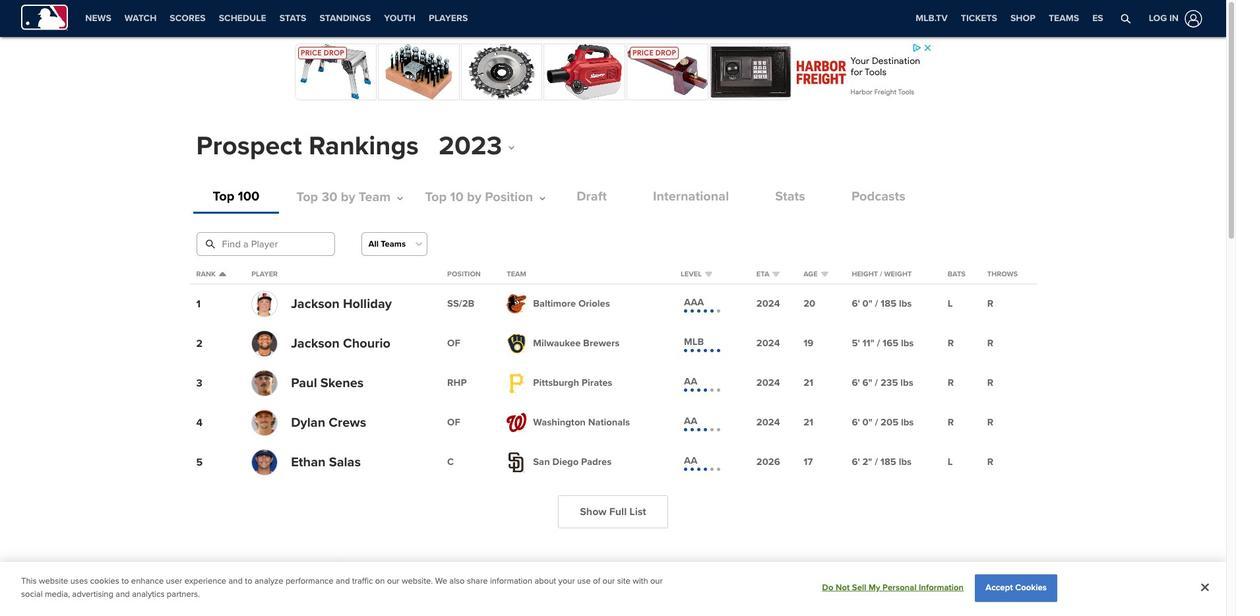Task type: describe. For each thing, give the bounding box(es) containing it.
scores
[[170, 13, 206, 24]]

schedule link
[[212, 0, 273, 37]]

jackson for jackson chourio
[[291, 336, 340, 351]]

aa for paul skenes
[[685, 376, 698, 387]]

photo headshot of paul skenes image
[[252, 364, 277, 402]]

player
[[252, 270, 278, 279]]

padres
[[581, 456, 612, 468]]

also
[[450, 576, 465, 587]]

salas
[[329, 454, 361, 470]]

news
[[85, 13, 111, 24]]

cookies
[[90, 576, 119, 587]]

major league baseball image
[[21, 4, 68, 31]]

personal
[[883, 583, 917, 593]]

website.
[[402, 576, 433, 587]]

prospect headlines
[[203, 557, 377, 582]]

youth
[[384, 13, 416, 24]]

paul skenes
[[291, 375, 364, 391]]

pittsburgh pirates logo image
[[507, 373, 527, 393]]

skenes
[[321, 375, 364, 391]]

lbs for jackson chourio
[[902, 338, 914, 349]]

advertising
[[72, 589, 114, 600]]

of for dylan crews
[[448, 417, 461, 429]]

6' for jackson holliday
[[852, 298, 861, 310]]

washington
[[533, 417, 586, 429]]

baltimore
[[533, 298, 576, 310]]

traffic
[[352, 576, 373, 587]]

stats link
[[273, 0, 313, 37]]

in
[[1170, 13, 1180, 24]]

log
[[1150, 13, 1168, 24]]

site
[[618, 576, 631, 587]]

cookies
[[1016, 583, 1048, 593]]

2"
[[863, 456, 873, 468]]

search image
[[205, 240, 216, 249]]

100
[[238, 189, 260, 205]]

on
[[375, 576, 385, 587]]

1 horizontal spatial stats
[[776, 189, 806, 205]]

lbs for jackson holliday
[[900, 298, 912, 310]]

l for ethan salas
[[948, 456, 953, 468]]

schedule
[[219, 13, 266, 24]]

1 vertical spatial team
[[507, 270, 527, 279]]

use
[[578, 576, 591, 587]]

weight
[[885, 270, 912, 279]]

log in button
[[1134, 7, 1206, 30]]

205
[[881, 417, 899, 429]]

jackson for jackson holliday
[[291, 296, 340, 312]]

accept cookies
[[986, 583, 1048, 593]]

0 horizontal spatial position
[[448, 270, 481, 279]]

website
[[39, 576, 68, 587]]

photo headshot of dylan crews image
[[252, 404, 277, 442]]

international
[[653, 189, 729, 205]]

crews
[[329, 415, 366, 431]]

lbs for paul skenes
[[901, 377, 914, 389]]

age button
[[804, 270, 829, 279]]

dylan
[[291, 415, 326, 431]]

/ for jackson holliday
[[876, 298, 879, 310]]

san diego padres
[[533, 456, 612, 468]]

holliday
[[343, 296, 392, 312]]

top for top 10 by position
[[425, 189, 447, 205]]

0 horizontal spatial and
[[116, 589, 130, 600]]

es
[[1093, 13, 1104, 24]]

mlb.tv link
[[910, 0, 955, 37]]

filter image for level
[[706, 270, 713, 278]]

experience
[[185, 576, 227, 587]]

6' 0" / 205 lbs
[[852, 417, 914, 429]]

top navigation menu bar
[[0, 0, 1227, 37]]

aa for dylan crews
[[685, 415, 698, 427]]

full
[[610, 505, 627, 518]]

podcasts
[[852, 189, 906, 205]]

watch link
[[118, 0, 163, 37]]

ss/2b
[[448, 298, 475, 310]]

top 100 button
[[213, 189, 260, 205]]

2024 for holliday
[[757, 298, 781, 310]]

caret down image
[[414, 242, 424, 246]]

jackson holliday
[[291, 296, 392, 312]]

level button
[[681, 270, 713, 279]]

jackson chourio
[[291, 336, 391, 351]]

do
[[823, 583, 834, 593]]

social
[[21, 589, 43, 600]]

chourio
[[343, 336, 391, 351]]

by for 10
[[467, 189, 482, 205]]

1 horizontal spatial and
[[229, 576, 243, 587]]

information
[[490, 576, 533, 587]]

this
[[21, 576, 37, 587]]

sell
[[853, 583, 867, 593]]

my
[[869, 583, 881, 593]]

6' 6" / 235 lbs
[[852, 377, 914, 389]]

list
[[630, 505, 647, 518]]

0 horizontal spatial team
[[359, 189, 391, 205]]

scores link
[[163, 0, 212, 37]]

2
[[196, 337, 203, 350]]

mlb
[[685, 336, 704, 348]]

6' for paul skenes
[[852, 377, 861, 389]]

2 to from the left
[[245, 576, 253, 587]]

podcasts button
[[852, 189, 906, 205]]

/ for jackson chourio
[[878, 338, 881, 349]]

news link
[[79, 0, 118, 37]]

photo headshot of jackson holliday image
[[252, 291, 277, 316]]

6' for dylan crews
[[852, 417, 861, 429]]

show
[[580, 505, 607, 518]]

information
[[920, 583, 964, 593]]

6' 2" / 185 lbs
[[852, 456, 912, 468]]

30
[[322, 189, 338, 205]]

2 horizontal spatial and
[[336, 576, 350, 587]]

accept
[[986, 583, 1014, 593]]

san
[[533, 456, 550, 468]]

players link
[[422, 0, 475, 37]]

20
[[804, 298, 816, 310]]

1
[[196, 297, 201, 311]]



Task type: locate. For each thing, give the bounding box(es) containing it.
/ for ethan salas
[[875, 456, 879, 468]]

1 horizontal spatial team
[[507, 270, 527, 279]]

0 horizontal spatial top
[[213, 189, 235, 205]]

4
[[196, 416, 203, 429]]

filter image for age
[[822, 270, 829, 278]]

of for jackson chourio
[[448, 338, 461, 349]]

1 vertical spatial prospect
[[203, 557, 282, 582]]

2 2024 from the top
[[757, 338, 781, 349]]

stats button
[[776, 189, 806, 205]]

aa for ethan salas
[[685, 455, 698, 467]]

2023
[[439, 130, 502, 162]]

2 our from the left
[[603, 576, 615, 587]]

1 to from the left
[[122, 576, 129, 587]]

show full list button
[[559, 495, 668, 528]]

1 vertical spatial 21
[[804, 417, 814, 429]]

pittsburgh
[[533, 377, 580, 389]]

r
[[988, 298, 994, 310], [948, 338, 955, 349], [988, 338, 994, 349], [948, 377, 955, 389], [988, 377, 994, 389], [948, 417, 955, 429], [988, 417, 994, 429], [988, 456, 994, 468]]

pittsburgh pirates
[[533, 377, 613, 389]]

paul
[[291, 375, 317, 391]]

by for 30
[[341, 189, 356, 205]]

1 vertical spatial jackson
[[291, 336, 340, 351]]

1 vertical spatial position
[[448, 270, 481, 279]]

1 vertical spatial 185
[[881, 456, 897, 468]]

advertisement region
[[293, 42, 934, 102]]

21 up 17
[[804, 417, 814, 429]]

and down cookies
[[116, 589, 130, 600]]

6' down height
[[852, 298, 861, 310]]

1 jackson from the top
[[291, 296, 340, 312]]

baltimore orioles logo image
[[507, 295, 527, 313]]

filter image inside level button
[[706, 270, 713, 278]]

185 for ethan salas
[[881, 456, 897, 468]]

lbs right 165
[[902, 338, 914, 349]]

10
[[450, 189, 464, 205]]

bats
[[948, 270, 966, 279]]

1 6' from the top
[[852, 298, 861, 310]]

log in
[[1150, 13, 1180, 24]]

analytics
[[132, 589, 165, 600]]

top 100
[[213, 189, 260, 205]]

0 horizontal spatial filter image
[[706, 270, 713, 278]]

1 aa from the top
[[685, 376, 698, 387]]

/ right 2"
[[875, 456, 879, 468]]

not
[[836, 583, 850, 593]]

standings link
[[313, 0, 378, 37]]

1 vertical spatial aa
[[685, 415, 698, 427]]

position up ss/2b
[[448, 270, 481, 279]]

user
[[166, 576, 182, 587]]

6' left 2"
[[852, 456, 861, 468]]

team right "30"
[[359, 189, 391, 205]]

0 horizontal spatial to
[[122, 576, 129, 587]]

0 horizontal spatial stats
[[280, 13, 307, 24]]

1 vertical spatial of
[[448, 417, 461, 429]]

3 6' from the top
[[852, 417, 861, 429]]

1 horizontal spatial top
[[297, 189, 318, 205]]

3 our from the left
[[651, 576, 663, 587]]

lbs for ethan salas
[[899, 456, 912, 468]]

filter image
[[773, 270, 780, 278]]

to
[[122, 576, 129, 587], [245, 576, 253, 587]]

by right 10
[[467, 189, 482, 205]]

top
[[213, 189, 235, 205], [297, 189, 318, 205], [425, 189, 447, 205]]

/ right '6"'
[[875, 377, 879, 389]]

2024 for skenes
[[757, 377, 781, 389]]

21 for skenes
[[804, 377, 814, 389]]

do not sell my personal information button
[[823, 575, 964, 602]]

0 vertical spatial 21
[[804, 377, 814, 389]]

3 aa from the top
[[685, 455, 698, 467]]

of up c
[[448, 417, 461, 429]]

team up baltimore orioles logo
[[507, 270, 527, 279]]

0 vertical spatial jackson
[[291, 296, 340, 312]]

prospect for prospect rankings
[[196, 130, 302, 162]]

photo headshot of jackson chourio image
[[252, 325, 277, 362]]

Prospect Search text field
[[222, 233, 312, 255]]

players
[[429, 13, 468, 24]]

0" down height
[[863, 298, 873, 310]]

arrow up image
[[219, 270, 226, 278]]

/ left 205
[[876, 417, 879, 429]]

2 21 from the top
[[804, 417, 814, 429]]

17
[[804, 456, 813, 468]]

prospect for prospect headlines
[[203, 557, 282, 582]]

0 vertical spatial 185
[[881, 298, 897, 310]]

and right experience
[[229, 576, 243, 587]]

filter image inside age 'button'
[[822, 270, 829, 278]]

0 vertical spatial aa
[[685, 376, 698, 387]]

to right cookies
[[122, 576, 129, 587]]

jackson up paul
[[291, 336, 340, 351]]

baltimore orioles
[[533, 298, 610, 310]]

11"
[[863, 338, 875, 349]]

3 2024 from the top
[[757, 377, 781, 389]]

es link
[[1087, 0, 1111, 37]]

1 horizontal spatial filter image
[[822, 270, 829, 278]]

height
[[852, 270, 879, 279]]

185 down height / weight
[[881, 298, 897, 310]]

of up rhp at left
[[448, 338, 461, 349]]

mlb.tv
[[916, 13, 948, 24]]

secondary navigation element containing news
[[79, 0, 475, 37]]

2 filter image from the left
[[822, 270, 829, 278]]

ethan salas
[[291, 454, 361, 470]]

lbs
[[900, 298, 912, 310], [902, 338, 914, 349], [901, 377, 914, 389], [902, 417, 914, 429], [899, 456, 912, 468]]

milwaukee brewers
[[533, 338, 620, 349]]

2026
[[757, 456, 781, 468]]

top left 10
[[425, 189, 447, 205]]

6' 0" / 185 lbs
[[852, 298, 912, 310]]

top for top 30 by team
[[297, 189, 318, 205]]

/ down height / weight
[[876, 298, 879, 310]]

photo headshot of ethan salas image
[[252, 444, 277, 481]]

1 filter image from the left
[[706, 270, 713, 278]]

ethan
[[291, 454, 326, 470]]

0 vertical spatial prospect
[[196, 130, 302, 162]]

position right 10
[[485, 189, 533, 205]]

our right on at the left bottom of page
[[387, 576, 400, 587]]

/ for paul skenes
[[875, 377, 879, 389]]

6' left '6"'
[[852, 377, 861, 389]]

international button
[[653, 189, 729, 205]]

2 l from the top
[[948, 456, 953, 468]]

1 vertical spatial 0"
[[863, 417, 873, 429]]

top 10 by position
[[425, 189, 533, 205]]

/ for dylan crews
[[876, 417, 879, 429]]

0 vertical spatial 0"
[[863, 298, 873, 310]]

age
[[804, 270, 818, 279]]

nationals
[[589, 417, 630, 429]]

teams
[[1049, 13, 1080, 24]]

1 by from the left
[[341, 189, 356, 205]]

4 6' from the top
[[852, 456, 861, 468]]

5'
[[852, 338, 861, 349]]

lbs right the 235
[[901, 377, 914, 389]]

top left "30"
[[297, 189, 318, 205]]

1 horizontal spatial position
[[485, 189, 533, 205]]

youth link
[[378, 0, 422, 37]]

to left the analyze
[[245, 576, 253, 587]]

2 of from the top
[[448, 417, 461, 429]]

0 vertical spatial team
[[359, 189, 391, 205]]

0 vertical spatial of
[[448, 338, 461, 349]]

this website uses cookies to enhance user experience and to analyze performance and traffic on our website. we also share information about your use of our site with our social media, advertising and analytics partners.
[[21, 576, 663, 600]]

/ right 11"
[[878, 338, 881, 349]]

1 0" from the top
[[863, 298, 873, 310]]

/
[[881, 270, 883, 279], [876, 298, 879, 310], [878, 338, 881, 349], [875, 377, 879, 389], [876, 417, 879, 429], [875, 456, 879, 468]]

san diego padres logo image
[[507, 452, 527, 472]]

performance
[[286, 576, 334, 587]]

0 vertical spatial l
[[948, 298, 953, 310]]

rhp
[[448, 377, 467, 389]]

jackson up "jackson chourio"
[[291, 296, 340, 312]]

235
[[881, 377, 899, 389]]

21 down 19
[[804, 377, 814, 389]]

21 for crews
[[804, 417, 814, 429]]

6' left 205
[[852, 417, 861, 429]]

by right "30"
[[341, 189, 356, 205]]

headlines
[[287, 557, 377, 582]]

watch
[[125, 13, 157, 24]]

shop link
[[1005, 0, 1043, 37]]

1 our from the left
[[387, 576, 400, 587]]

l for jackson holliday
[[948, 298, 953, 310]]

washington nationals logo image
[[507, 413, 527, 433]]

1 of from the top
[[448, 338, 461, 349]]

0 horizontal spatial by
[[341, 189, 356, 205]]

show full list
[[580, 505, 647, 518]]

our right of
[[603, 576, 615, 587]]

19
[[804, 338, 814, 349]]

lbs for dylan crews
[[902, 417, 914, 429]]

4 2024 from the top
[[757, 417, 781, 429]]

2 horizontal spatial top
[[425, 189, 447, 205]]

0 horizontal spatial our
[[387, 576, 400, 587]]

top left 100
[[213, 189, 235, 205]]

with
[[633, 576, 649, 587]]

1 l from the top
[[948, 298, 953, 310]]

rank
[[196, 270, 216, 279]]

2 by from the left
[[467, 189, 482, 205]]

uses
[[70, 576, 88, 587]]

secondary navigation element
[[79, 0, 475, 37], [475, 0, 586, 37]]

of
[[448, 338, 461, 349], [448, 417, 461, 429]]

2024 for crews
[[757, 417, 781, 429]]

3
[[196, 377, 203, 390]]

1 vertical spatial l
[[948, 456, 953, 468]]

1 horizontal spatial to
[[245, 576, 253, 587]]

prospect rankings
[[196, 130, 419, 162]]

your
[[559, 576, 575, 587]]

eta button
[[757, 270, 780, 279]]

0 vertical spatial position
[[485, 189, 533, 205]]

1 secondary navigation element from the left
[[79, 0, 475, 37]]

2 vertical spatial aa
[[685, 455, 698, 467]]

diego
[[553, 456, 579, 468]]

filter image right level
[[706, 270, 713, 278]]

level
[[681, 270, 702, 279]]

6' for ethan salas
[[852, 456, 861, 468]]

lbs right 205
[[902, 417, 914, 429]]

tertiary navigation element
[[910, 0, 1111, 37]]

2024 for chourio
[[757, 338, 781, 349]]

/ right height
[[881, 270, 883, 279]]

0" for jackson holliday
[[863, 298, 873, 310]]

2 0" from the top
[[863, 417, 873, 429]]

185 right 2"
[[881, 456, 897, 468]]

1 21 from the top
[[804, 377, 814, 389]]

height / weight
[[852, 270, 912, 279]]

0 vertical spatial stats
[[280, 13, 307, 24]]

stats inside 'top navigation' 'menu bar'
[[280, 13, 307, 24]]

accept cookies button
[[976, 575, 1058, 602]]

1 horizontal spatial by
[[467, 189, 482, 205]]

2 jackson from the top
[[291, 336, 340, 351]]

185 for jackson holliday
[[881, 298, 897, 310]]

2 secondary navigation element from the left
[[475, 0, 586, 37]]

1 2024 from the top
[[757, 298, 781, 310]]

2 aa from the top
[[685, 415, 698, 427]]

0" left 205
[[863, 417, 873, 429]]

shop
[[1011, 13, 1036, 24]]

lbs right 2"
[[899, 456, 912, 468]]

1 vertical spatial stats
[[776, 189, 806, 205]]

and left traffic
[[336, 576, 350, 587]]

privacy alert dialog
[[0, 562, 1227, 616]]

tickets
[[962, 13, 998, 24]]

top 30 by team
[[297, 189, 391, 205]]

2 horizontal spatial our
[[651, 576, 663, 587]]

top for top 100
[[213, 189, 235, 205]]

do not sell my personal information
[[823, 583, 964, 593]]

media,
[[45, 589, 70, 600]]

1 horizontal spatial our
[[603, 576, 615, 587]]

0" for dylan crews
[[863, 417, 873, 429]]

filter image
[[706, 270, 713, 278], [822, 270, 829, 278]]

we
[[435, 576, 447, 587]]

stats
[[280, 13, 307, 24], [776, 189, 806, 205]]

21
[[804, 377, 814, 389], [804, 417, 814, 429]]

our right 'with' at right bottom
[[651, 576, 663, 587]]

2 6' from the top
[[852, 377, 861, 389]]

filter image right the age
[[822, 270, 829, 278]]

aa
[[685, 376, 698, 387], [685, 415, 698, 427], [685, 455, 698, 467]]

lbs down weight
[[900, 298, 912, 310]]

milwaukee brewers logo image
[[507, 334, 527, 353]]



Task type: vqa. For each thing, say whether or not it's contained in the screenshot.


